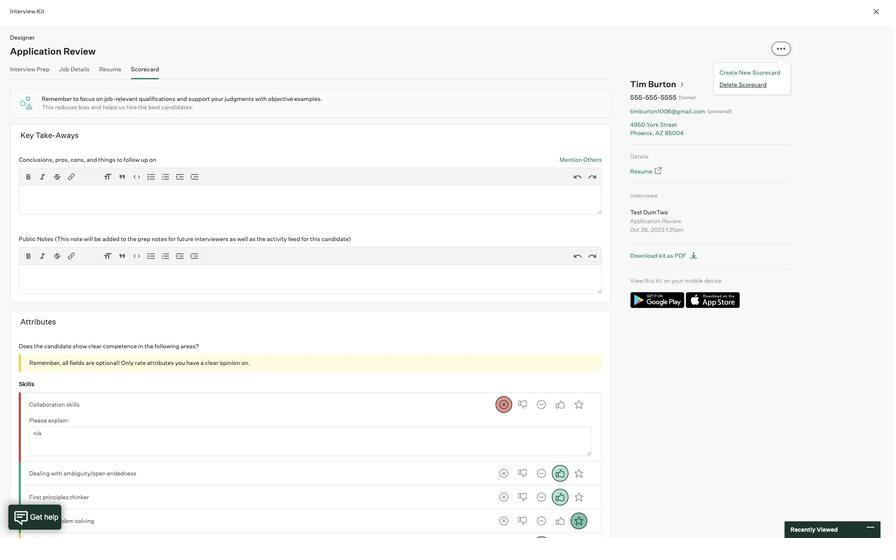 Task type: locate. For each thing, give the bounding box(es) containing it.
details right job
[[71, 65, 90, 72]]

1 vertical spatial definitely not image
[[496, 489, 512, 506]]

candidate)
[[322, 235, 351, 242]]

3 yes button from the top
[[552, 489, 569, 506]]

4 no button from the top
[[514, 513, 531, 529]]

1 horizontal spatial this
[[645, 277, 655, 284]]

1 no image from the top
[[514, 465, 531, 482]]

4 yes button from the top
[[552, 513, 569, 529]]

as left 'pdf'
[[667, 252, 674, 259]]

85004
[[665, 129, 684, 136]]

yes image
[[552, 465, 569, 482], [552, 489, 569, 506], [552, 513, 569, 529]]

relevant
[[115, 95, 138, 102]]

3 mixed button from the top
[[533, 489, 550, 506]]

4 strong yes button from the top
[[571, 513, 587, 529]]

strong yes image
[[571, 465, 587, 482], [571, 489, 587, 506]]

follow
[[124, 156, 140, 163]]

yes button for ambiguity/open
[[552, 465, 569, 482]]

clear right "a"
[[205, 359, 219, 367]]

all
[[62, 359, 69, 367]]

2 vertical spatial yes image
[[552, 513, 569, 529]]

test dumtwo application review oct 26, 2023 1:21pm
[[630, 209, 684, 233]]

no button for ambiguity/open
[[514, 465, 531, 482]]

review up '1:21pm'
[[662, 218, 681, 225]]

5 mixed button from the top
[[533, 536, 550, 538]]

1 mixed button from the top
[[533, 396, 550, 413]]

take-
[[35, 131, 56, 140]]

interview for interview prep
[[10, 65, 35, 72]]

0 vertical spatial strong yes image
[[571, 396, 587, 413]]

interviews
[[630, 192, 658, 199]]

3 no button from the top
[[514, 489, 531, 506]]

3 definitely not image from the top
[[496, 513, 512, 529]]

your left mobile
[[672, 277, 684, 284]]

3 mixed image from the top
[[533, 513, 550, 529]]

2 strong yes image from the top
[[571, 489, 587, 506]]

download
[[630, 252, 658, 259]]

mixed image
[[533, 489, 550, 506]]

definitely not image for general problem solving
[[496, 513, 512, 529]]

1 vertical spatial resume link
[[630, 167, 663, 176]]

1 horizontal spatial with
[[255, 95, 267, 102]]

3 yes image from the top
[[552, 513, 569, 529]]

interview
[[10, 8, 35, 15], [10, 65, 35, 72]]

this
[[310, 235, 320, 242], [645, 277, 655, 284]]

the right hire
[[138, 103, 147, 111]]

feed
[[288, 235, 300, 242]]

on
[[96, 95, 103, 102], [149, 156, 156, 163], [664, 277, 671, 284]]

interview left kit
[[10, 8, 35, 15]]

2 interview from the top
[[10, 65, 35, 72]]

first
[[29, 494, 41, 501]]

1 interview from the top
[[10, 8, 35, 15]]

2 vertical spatial definitely not image
[[496, 513, 512, 529]]

yes image for general problem solving
[[552, 513, 569, 529]]

4 tab list from the top
[[496, 513, 587, 529]]

1 555- from the left
[[630, 93, 646, 101]]

mixed button
[[533, 396, 550, 413], [533, 465, 550, 482], [533, 489, 550, 506], [533, 513, 550, 529], [533, 536, 550, 538]]

1 vertical spatial application
[[630, 218, 661, 225]]

mention
[[560, 156, 582, 163]]

3 no image from the top
[[514, 513, 531, 529]]

aways
[[56, 131, 79, 140]]

1 horizontal spatial resume
[[630, 168, 653, 175]]

this right view
[[645, 277, 655, 284]]

1 definitely not image from the top
[[496, 465, 512, 482]]

555- down tim
[[630, 93, 646, 101]]

more image
[[777, 47, 786, 50]]

general
[[29, 517, 50, 524]]

prep
[[138, 235, 151, 242]]

this right feed
[[310, 235, 320, 242]]

note
[[70, 235, 83, 242]]

candidates.
[[162, 103, 194, 111]]

2 strong yes button from the top
[[571, 465, 587, 482]]

2 horizontal spatial on
[[664, 277, 671, 284]]

1:21pm
[[666, 226, 684, 233]]

1 vertical spatial your
[[672, 277, 684, 284]]

scorecard down create new scorecard link
[[739, 81, 767, 88]]

0 vertical spatial yes image
[[552, 465, 569, 482]]

1 horizontal spatial as
[[249, 235, 256, 242]]

mixed image
[[533, 396, 550, 413], [533, 465, 550, 482], [533, 513, 550, 529], [533, 536, 550, 538]]

1 horizontal spatial clear
[[205, 359, 219, 367]]

to
[[73, 95, 79, 102], [117, 156, 122, 163], [121, 235, 126, 242]]

and down focus
[[91, 103, 101, 111]]

0 vertical spatial this
[[310, 235, 320, 242]]

strong yes image
[[571, 396, 587, 413], [571, 513, 587, 529]]

definitely not button
[[496, 396, 512, 413], [496, 465, 512, 482], [496, 489, 512, 506], [496, 513, 512, 529]]

1 vertical spatial this
[[645, 277, 655, 284]]

1 vertical spatial yes image
[[552, 489, 569, 506]]

competence
[[103, 343, 137, 350]]

1 horizontal spatial review
[[662, 218, 681, 225]]

scorecard up qualifications
[[131, 65, 159, 72]]

1 vertical spatial strong yes image
[[571, 489, 587, 506]]

designer
[[10, 34, 35, 41]]

0 horizontal spatial clear
[[88, 343, 102, 350]]

future
[[177, 235, 194, 242]]

0 vertical spatial details
[[71, 65, 90, 72]]

0 vertical spatial with
[[255, 95, 267, 102]]

definitely not image
[[496, 465, 512, 482], [496, 489, 512, 506], [496, 513, 512, 529]]

definitely not button for thinker
[[496, 489, 512, 506]]

resume link up job-
[[99, 65, 122, 77]]

explain:
[[48, 417, 69, 424]]

kit
[[659, 252, 666, 259], [656, 277, 663, 284]]

1 strong yes button from the top
[[571, 396, 587, 413]]

None text field
[[19, 185, 602, 214], [19, 265, 602, 294], [19, 185, 602, 214], [19, 265, 602, 294]]

2 definitely not image from the top
[[496, 489, 512, 506]]

in
[[138, 343, 143, 350]]

recently
[[791, 526, 816, 533]]

0 vertical spatial resume link
[[99, 65, 122, 77]]

no button
[[514, 396, 531, 413], [514, 465, 531, 482], [514, 489, 531, 506], [514, 513, 531, 529]]

view
[[630, 277, 643, 284]]

your inside the remember to focus on job-relevant qualifications and support your judgments with objective examples. this reduces bias and helps us hire the best candidates.
[[211, 95, 223, 102]]

review
[[63, 45, 96, 57], [662, 218, 681, 225]]

1 horizontal spatial on
[[149, 156, 156, 163]]

2 tab list from the top
[[496, 465, 587, 482]]

tim burton link
[[630, 79, 684, 89]]

0 vertical spatial your
[[211, 95, 223, 102]]

with left objective
[[255, 95, 267, 102]]

the inside the remember to focus on job-relevant qualifications and support your judgments with objective examples. this reduces bias and helps us hire the best candidates.
[[138, 103, 147, 111]]

0 horizontal spatial resume
[[99, 65, 122, 72]]

2 mixed button from the top
[[533, 465, 550, 482]]

clear
[[88, 343, 102, 350], [205, 359, 219, 367]]

2 yes button from the top
[[552, 465, 569, 482]]

0 horizontal spatial for
[[168, 235, 176, 242]]

4 definitely not button from the top
[[496, 513, 512, 529]]

1 vertical spatial strong yes image
[[571, 513, 587, 529]]

yes image for dealing with ambiguity/open endedness
[[552, 465, 569, 482]]

2 vertical spatial on
[[664, 277, 671, 284]]

pros,
[[55, 156, 69, 163]]

interview left prep
[[10, 65, 35, 72]]

interview for interview kit
[[10, 8, 35, 15]]

1 vertical spatial with
[[51, 470, 62, 477]]

the left prep
[[128, 235, 137, 242]]

please explain:
[[29, 417, 69, 424]]

0 vertical spatial resume
[[99, 65, 122, 72]]

with
[[255, 95, 267, 102], [51, 470, 62, 477]]

remember,
[[29, 359, 61, 367]]

2 vertical spatial no image
[[514, 513, 531, 529]]

resume
[[99, 65, 122, 72], [630, 168, 653, 175]]

yes button for thinker
[[552, 489, 569, 506]]

on inside the remember to focus on job-relevant qualifications and support your judgments with objective examples. this reduces bias and helps us hire the best candidates.
[[96, 95, 103, 102]]

definitely not image for first principles thinker
[[496, 489, 512, 506]]

2 vertical spatial and
[[87, 156, 97, 163]]

for right feed
[[302, 235, 309, 242]]

for
[[168, 235, 176, 242], [302, 235, 309, 242]]

to left focus
[[73, 95, 79, 102]]

1 vertical spatial clear
[[205, 359, 219, 367]]

opinion
[[220, 359, 240, 367]]

0 vertical spatial interview
[[10, 8, 35, 15]]

mobile
[[685, 277, 703, 284]]

n/a text field
[[29, 427, 592, 456]]

to right "added"
[[121, 235, 126, 242]]

0 vertical spatial kit
[[659, 252, 666, 259]]

0 vertical spatial definitely not image
[[496, 465, 512, 482]]

1 yes button from the top
[[552, 396, 569, 413]]

on right 'up'
[[149, 156, 156, 163]]

2 definitely not button from the top
[[496, 465, 512, 482]]

0 horizontal spatial as
[[230, 235, 236, 242]]

and
[[177, 95, 187, 102], [91, 103, 101, 111], [87, 156, 97, 163]]

1 vertical spatial interview
[[10, 65, 35, 72]]

4950 york street phoenix, az 85004
[[630, 121, 684, 136]]

1 horizontal spatial your
[[672, 277, 684, 284]]

thinker
[[70, 494, 89, 501]]

on left job-
[[96, 95, 103, 102]]

3 tab list from the top
[[496, 489, 587, 506]]

solving
[[75, 517, 94, 524]]

1 horizontal spatial for
[[302, 235, 309, 242]]

0 horizontal spatial your
[[211, 95, 223, 102]]

2 for from the left
[[302, 235, 309, 242]]

delete scorecard
[[720, 81, 767, 88]]

optional!
[[96, 359, 120, 367]]

be
[[94, 235, 101, 242]]

scorecard inside delete scorecard link
[[739, 81, 767, 88]]

2 555- from the left
[[646, 93, 661, 101]]

kit left 'pdf'
[[659, 252, 666, 259]]

2 mixed image from the top
[[533, 465, 550, 482]]

resume up interviews
[[630, 168, 653, 175]]

1 strong yes image from the top
[[571, 396, 587, 413]]

2 no button from the top
[[514, 465, 531, 482]]

on.
[[241, 359, 250, 367]]

on down 'download kit as pdf' link
[[664, 277, 671, 284]]

0 vertical spatial clear
[[88, 343, 102, 350]]

2 strong yes image from the top
[[571, 513, 587, 529]]

timburton1006@gmail.com
[[630, 107, 706, 115]]

details down phoenix,
[[630, 153, 649, 160]]

1 for from the left
[[168, 235, 176, 242]]

0 horizontal spatial application
[[10, 45, 62, 57]]

resume link up interviews
[[630, 167, 663, 176]]

to left follow
[[117, 156, 122, 163]]

scorecard up delete scorecard link at the right
[[753, 69, 781, 76]]

0 vertical spatial review
[[63, 45, 96, 57]]

remember to focus on job-relevant qualifications and support your judgments with objective examples. this reduces bias and helps us hire the best candidates.
[[42, 95, 322, 111]]

1 yes image from the top
[[552, 465, 569, 482]]

resume up job-
[[99, 65, 122, 72]]

3 strong yes button from the top
[[571, 489, 587, 506]]

application up interview prep
[[10, 45, 62, 57]]

skills
[[19, 381, 34, 388]]

0 horizontal spatial review
[[63, 45, 96, 57]]

strong yes image for general problem solving
[[571, 513, 587, 529]]

4 mixed image from the top
[[533, 536, 550, 538]]

attributes
[[147, 359, 174, 367]]

and right cons, in the top left of the page
[[87, 156, 97, 163]]

2 yes image from the top
[[552, 489, 569, 506]]

tab list
[[496, 396, 587, 413], [496, 465, 587, 482], [496, 489, 587, 506], [496, 513, 587, 529]]

4 mixed button from the top
[[533, 513, 550, 529]]

your right support
[[211, 95, 223, 102]]

job details link
[[59, 65, 90, 77]]

2 no image from the top
[[514, 489, 531, 506]]

review up "job details"
[[63, 45, 96, 57]]

as right the well
[[249, 235, 256, 242]]

1 horizontal spatial application
[[630, 218, 661, 225]]

0 vertical spatial on
[[96, 95, 103, 102]]

3 definitely not button from the top
[[496, 489, 512, 506]]

with right dealing
[[51, 470, 62, 477]]

definitely not button for ambiguity/open
[[496, 465, 512, 482]]

your
[[211, 95, 223, 102], [672, 277, 684, 284]]

555- down "tim burton" link
[[646, 93, 661, 101]]

1 strong yes image from the top
[[571, 465, 587, 482]]

0 horizontal spatial on
[[96, 95, 103, 102]]

only
[[121, 359, 134, 367]]

conclusions, pros, cons, and things to follow up on
[[19, 156, 156, 163]]

skills
[[66, 401, 80, 408]]

no image
[[514, 465, 531, 482], [514, 489, 531, 506], [514, 513, 531, 529]]

others
[[584, 156, 602, 163]]

yes image
[[552, 396, 569, 413]]

1 vertical spatial no image
[[514, 489, 531, 506]]

conclusions,
[[19, 156, 54, 163]]

strong yes image for dealing with ambiguity/open endedness
[[571, 465, 587, 482]]

for right notes
[[168, 235, 176, 242]]

0 vertical spatial strong yes image
[[571, 465, 587, 482]]

1 horizontal spatial details
[[630, 153, 649, 160]]

this
[[42, 103, 54, 111]]

kit right view
[[656, 277, 663, 284]]

2 vertical spatial to
[[121, 235, 126, 242]]

0 vertical spatial no image
[[514, 465, 531, 482]]

application up 26,
[[630, 218, 661, 225]]

pdf
[[675, 252, 687, 259]]

candidate
[[44, 343, 71, 350]]

as left the well
[[230, 235, 236, 242]]

1 vertical spatial on
[[149, 156, 156, 163]]

0 vertical spatial to
[[73, 95, 79, 102]]

fields
[[70, 359, 85, 367]]

1 vertical spatial details
[[630, 153, 649, 160]]

clear right the show on the left of page
[[88, 343, 102, 350]]

and up candidates.
[[177, 95, 187, 102]]

1 mixed image from the top
[[533, 396, 550, 413]]

1 vertical spatial review
[[662, 218, 681, 225]]



Task type: vqa. For each thing, say whether or not it's contained in the screenshot.
CREATE
yes



Task type: describe. For each thing, give the bounding box(es) containing it.
notes
[[37, 235, 53, 242]]

helps
[[103, 103, 117, 111]]

download kit as pdf
[[630, 252, 687, 259]]

1 vertical spatial and
[[91, 103, 101, 111]]

mixed button for thinker
[[533, 489, 550, 506]]

dealing with ambiguity/open endedness
[[29, 470, 136, 477]]

job details
[[59, 65, 90, 72]]

1 tab list from the top
[[496, 396, 587, 413]]

interviewers
[[195, 235, 229, 242]]

mention others
[[560, 156, 602, 163]]

test
[[630, 209, 642, 216]]

0 horizontal spatial details
[[71, 65, 90, 72]]

strong yes button for thinker
[[571, 489, 587, 506]]

1 vertical spatial resume
[[630, 168, 653, 175]]

will
[[84, 235, 93, 242]]

us
[[119, 103, 125, 111]]

on for remember
[[96, 95, 103, 102]]

are
[[86, 359, 95, 367]]

view this kit on your mobile device
[[630, 277, 722, 284]]

more link
[[772, 42, 791, 55]]

to inside the remember to focus on job-relevant qualifications and support your judgments with objective examples. this reduces bias and helps us hire the best candidates.
[[73, 95, 79, 102]]

tab list for solving
[[496, 513, 587, 529]]

endedness
[[107, 470, 136, 477]]

2023
[[651, 226, 665, 233]]

1 vertical spatial to
[[117, 156, 122, 163]]

scorecard link
[[131, 65, 159, 77]]

2 horizontal spatial as
[[667, 252, 674, 259]]

examples.
[[294, 95, 322, 102]]

yes image for first principles thinker
[[552, 489, 569, 506]]

first principles thinker
[[29, 494, 89, 501]]

timburton1006@gmail.com (personal)
[[630, 107, 732, 115]]

focus
[[80, 95, 95, 102]]

up
[[141, 156, 148, 163]]

close image
[[872, 7, 882, 17]]

(home)
[[679, 94, 696, 101]]

ambiguity/open
[[64, 470, 106, 477]]

judgments
[[225, 95, 254, 102]]

no image for first principles thinker
[[514, 489, 531, 506]]

strong yes button for ambiguity/open
[[571, 465, 587, 482]]

street
[[660, 121, 677, 128]]

interview prep link
[[10, 65, 49, 77]]

interview kit
[[10, 8, 44, 15]]

remember
[[42, 95, 72, 102]]

create new scorecard
[[720, 69, 781, 76]]

added
[[102, 235, 120, 242]]

mixed image for general problem solving
[[533, 513, 550, 529]]

timburton1006@gmail.com link
[[630, 107, 706, 115]]

oct
[[630, 226, 640, 233]]

cons,
[[71, 156, 85, 163]]

delete
[[720, 81, 738, 88]]

review inside test dumtwo application review oct 26, 2023 1:21pm
[[662, 218, 681, 225]]

best
[[148, 103, 160, 111]]

viewed
[[817, 526, 838, 533]]

0 vertical spatial and
[[177, 95, 187, 102]]

1 vertical spatial kit
[[656, 277, 663, 284]]

does
[[19, 343, 33, 350]]

scorecard inside create new scorecard link
[[753, 69, 781, 76]]

prep
[[37, 65, 49, 72]]

collaboration skills
[[29, 401, 80, 408]]

mixed image for dealing with ambiguity/open endedness
[[533, 465, 550, 482]]

4950
[[630, 121, 645, 128]]

burton
[[648, 79, 677, 89]]

no button for thinker
[[514, 489, 531, 506]]

on for view
[[664, 277, 671, 284]]

a
[[201, 359, 204, 367]]

no image for general problem solving
[[514, 513, 531, 529]]

bias
[[78, 103, 90, 111]]

you
[[175, 359, 185, 367]]

strong yes image for first principles thinker
[[571, 489, 587, 506]]

definitely not button for solving
[[496, 513, 512, 529]]

create
[[720, 69, 738, 76]]

public notes (this note will be added to the prep notes for future interviewers as well as the activity feed for this candidate)
[[19, 235, 351, 242]]

az
[[656, 129, 664, 136]]

1 no button from the top
[[514, 396, 531, 413]]

mixed button for ambiguity/open
[[533, 465, 550, 482]]

no button for solving
[[514, 513, 531, 529]]

0 horizontal spatial resume link
[[99, 65, 122, 77]]

dumtwo
[[644, 209, 668, 216]]

strong yes image for collaboration skills
[[571, 396, 587, 413]]

mixed button for solving
[[533, 513, 550, 529]]

with inside the remember to focus on job-relevant qualifications and support your judgments with objective examples. this reduces bias and helps us hire the best candidates.
[[255, 95, 267, 102]]

dealing
[[29, 470, 50, 477]]

tab list for thinker
[[496, 489, 587, 506]]

create new scorecard link
[[720, 68, 785, 76]]

application review
[[10, 45, 96, 57]]

0 horizontal spatial this
[[310, 235, 320, 242]]

new
[[739, 69, 751, 76]]

5555
[[661, 93, 677, 101]]

device
[[704, 277, 722, 284]]

remember, all fields are optional! only rate attributes you have a clear opinion on.
[[29, 359, 250, 367]]

the left activity
[[257, 235, 266, 242]]

key
[[20, 131, 34, 140]]

reduces
[[55, 103, 77, 111]]

following
[[155, 343, 179, 350]]

york
[[647, 121, 659, 128]]

areas?
[[181, 343, 199, 350]]

no image for dealing with ambiguity/open endedness
[[514, 465, 531, 482]]

rate
[[135, 359, 146, 367]]

(personal)
[[708, 108, 732, 114]]

objective
[[268, 95, 293, 102]]

1 horizontal spatial resume link
[[630, 167, 663, 176]]

hire
[[126, 103, 137, 111]]

the right does
[[34, 343, 43, 350]]

problem
[[51, 517, 74, 524]]

please
[[29, 417, 47, 424]]

collaboration
[[29, 401, 65, 408]]

show
[[73, 343, 87, 350]]

mixed image for collaboration skills
[[533, 396, 550, 413]]

support
[[188, 95, 210, 102]]

key take-aways
[[20, 131, 79, 140]]

tab list for ambiguity/open
[[496, 465, 587, 482]]

the right in
[[145, 343, 153, 350]]

definitely not image for dealing with ambiguity/open endedness
[[496, 465, 512, 482]]

0 vertical spatial application
[[10, 45, 62, 57]]

phoenix,
[[630, 129, 654, 136]]

notes
[[152, 235, 167, 242]]

yes button for solving
[[552, 513, 569, 529]]

application inside test dumtwo application review oct 26, 2023 1:21pm
[[630, 218, 661, 225]]

strong yes button for solving
[[571, 513, 587, 529]]

definitely not image
[[496, 396, 512, 413]]

no image
[[514, 396, 531, 413]]

tim burton 555-555-5555 (home)
[[630, 79, 696, 101]]

0 horizontal spatial with
[[51, 470, 62, 477]]

1 definitely not button from the top
[[496, 396, 512, 413]]

job-
[[104, 95, 115, 102]]

26,
[[641, 226, 650, 233]]

delete scorecard link
[[720, 81, 785, 89]]

principles
[[43, 494, 69, 501]]



